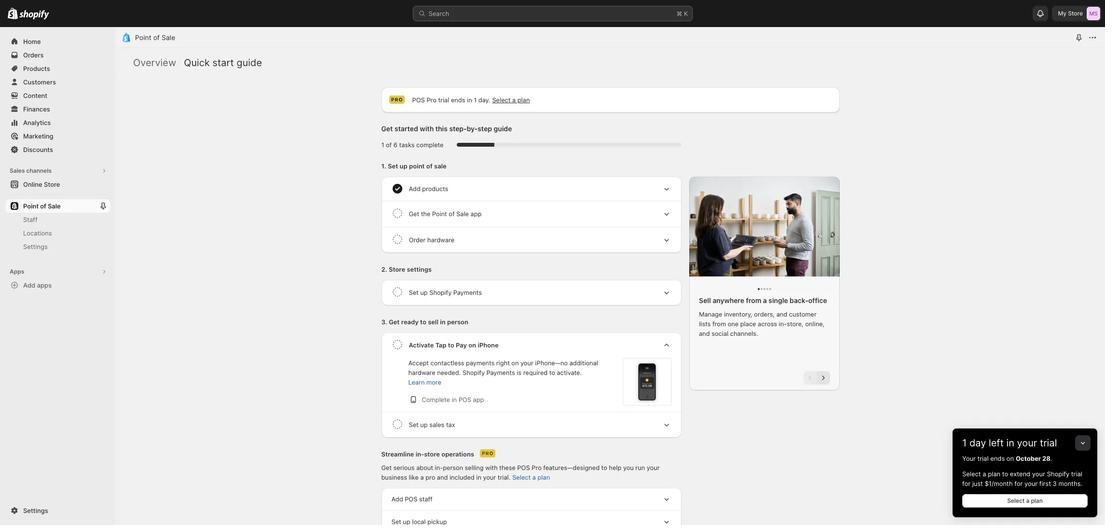 Task type: locate. For each thing, give the bounding box(es) containing it.
0 vertical spatial settings link
[[6, 240, 110, 253]]

quick start guide
[[184, 57, 262, 69]]

trial up 'months.'
[[1072, 470, 1083, 478]]

a up just
[[983, 470, 987, 478]]

trial
[[1041, 437, 1058, 449], [978, 455, 989, 462], [1072, 470, 1083, 478]]

0 vertical spatial point of sale
[[135, 33, 175, 42]]

a down select a plan to extend your shopify trial for just $1/month for your first 3 months.
[[1027, 497, 1030, 504]]

staff link
[[6, 213, 110, 226]]

select a plan
[[1008, 497, 1043, 504]]

october
[[1016, 455, 1042, 462]]

a
[[983, 470, 987, 478], [1027, 497, 1030, 504]]

start
[[213, 57, 234, 69]]

sale
[[162, 33, 175, 42], [48, 202, 61, 210]]

your
[[1018, 437, 1038, 449], [1033, 470, 1046, 478], [1025, 480, 1038, 487]]

point
[[135, 33, 151, 42], [23, 202, 39, 210]]

my store
[[1059, 10, 1084, 17]]

plan up $1/month
[[989, 470, 1001, 478]]

plan down "first"
[[1032, 497, 1043, 504]]

1 settings link from the top
[[6, 240, 110, 253]]

point of sale link up the overview
[[135, 33, 175, 42]]

sale up the overview
[[162, 33, 175, 42]]

2 vertical spatial your
[[1025, 480, 1038, 487]]

content
[[23, 92, 47, 99]]

1 settings from the top
[[23, 243, 48, 251]]

finances
[[23, 105, 50, 113]]

store
[[1069, 10, 1084, 17], [44, 181, 60, 188]]

store inside button
[[44, 181, 60, 188]]

0 vertical spatial point of sale link
[[135, 33, 175, 42]]

select down select a plan to extend your shopify trial for just $1/month for your first 3 months.
[[1008, 497, 1025, 504]]

apps button
[[6, 265, 110, 278]]

1 horizontal spatial store
[[1069, 10, 1084, 17]]

settings
[[23, 243, 48, 251], [23, 507, 48, 515]]

plan for select a plan
[[1032, 497, 1043, 504]]

1 vertical spatial settings link
[[6, 504, 110, 517]]

0 vertical spatial trial
[[1041, 437, 1058, 449]]

channels
[[26, 167, 52, 174]]

select for select a plan
[[1008, 497, 1025, 504]]

0 horizontal spatial plan
[[989, 470, 1001, 478]]

trial right your
[[978, 455, 989, 462]]

home link
[[6, 35, 110, 48]]

1 horizontal spatial point
[[135, 33, 151, 42]]

sale up staff link
[[48, 202, 61, 210]]

0 vertical spatial plan
[[989, 470, 1001, 478]]

orders link
[[6, 48, 110, 62]]

select
[[963, 470, 982, 478], [1008, 497, 1025, 504]]

1 horizontal spatial trial
[[1041, 437, 1058, 449]]

1 vertical spatial point of sale
[[23, 202, 61, 210]]

0 horizontal spatial point
[[23, 202, 39, 210]]

online
[[23, 181, 42, 188]]

point of sale up staff at the left
[[23, 202, 61, 210]]

0 horizontal spatial point of sale link
[[6, 199, 97, 213]]

shopify image
[[8, 8, 18, 19]]

in
[[1007, 437, 1015, 449]]

first
[[1040, 480, 1052, 487]]

0 vertical spatial your
[[1018, 437, 1038, 449]]

store down "sales channels" button
[[44, 181, 60, 188]]

sales channels button
[[6, 164, 110, 178]]

2 settings from the top
[[23, 507, 48, 515]]

0 vertical spatial settings
[[23, 243, 48, 251]]

1 horizontal spatial of
[[153, 33, 160, 42]]

for left just
[[963, 480, 971, 487]]

of up the overview
[[153, 33, 160, 42]]

of
[[153, 33, 160, 42], [40, 202, 46, 210]]

content link
[[6, 89, 110, 102]]

point right icon for point of sale
[[135, 33, 151, 42]]

0 horizontal spatial for
[[963, 480, 971, 487]]

trial inside dropdown button
[[1041, 437, 1058, 449]]

settings link
[[6, 240, 110, 253], [6, 504, 110, 517]]

1 horizontal spatial a
[[1027, 497, 1030, 504]]

a for select a plan
[[1027, 497, 1030, 504]]

customers
[[23, 78, 56, 86]]

1 vertical spatial of
[[40, 202, 46, 210]]

2 horizontal spatial trial
[[1072, 470, 1083, 478]]

1 vertical spatial plan
[[1032, 497, 1043, 504]]

1 for from the left
[[963, 480, 971, 487]]

2 vertical spatial trial
[[1072, 470, 1083, 478]]

0 horizontal spatial select
[[963, 470, 982, 478]]

a for select a plan to extend your shopify trial for just $1/month for your first 3 months.
[[983, 470, 987, 478]]

your trial ends on october 28 .
[[963, 455, 1053, 462]]

1 horizontal spatial point of sale link
[[135, 33, 175, 42]]

store right my
[[1069, 10, 1084, 17]]

1 vertical spatial a
[[1027, 497, 1030, 504]]

0 vertical spatial a
[[983, 470, 987, 478]]

1 horizontal spatial plan
[[1032, 497, 1043, 504]]

0 horizontal spatial a
[[983, 470, 987, 478]]

analytics
[[23, 119, 51, 126]]

your
[[963, 455, 976, 462]]

marketing link
[[6, 129, 110, 143]]

1 horizontal spatial select
[[1008, 497, 1025, 504]]

ends
[[991, 455, 1006, 462]]

0 vertical spatial store
[[1069, 10, 1084, 17]]

plan
[[989, 470, 1001, 478], [1032, 497, 1043, 504]]

1 vertical spatial point
[[23, 202, 39, 210]]

point of sale link
[[135, 33, 175, 42], [6, 199, 97, 213]]

0 vertical spatial select
[[963, 470, 982, 478]]

marketing
[[23, 132, 53, 140]]

1 vertical spatial sale
[[48, 202, 61, 210]]

0 horizontal spatial of
[[40, 202, 46, 210]]

to
[[1003, 470, 1009, 478]]

1 vertical spatial point of sale link
[[6, 199, 97, 213]]

for down extend
[[1015, 480, 1023, 487]]

1 horizontal spatial point of sale
[[135, 33, 175, 42]]

1 horizontal spatial for
[[1015, 480, 1023, 487]]

0 horizontal spatial trial
[[978, 455, 989, 462]]

point of sale link down online store link at left top
[[6, 199, 97, 213]]

search
[[429, 10, 449, 17]]

your up october
[[1018, 437, 1038, 449]]

a inside select a plan to extend your shopify trial for just $1/month for your first 3 months.
[[983, 470, 987, 478]]

plan inside select a plan to extend your shopify trial for just $1/month for your first 3 months.
[[989, 470, 1001, 478]]

for
[[963, 480, 971, 487], [1015, 480, 1023, 487]]

1 vertical spatial settings
[[23, 507, 48, 515]]

select up just
[[963, 470, 982, 478]]

just
[[973, 480, 984, 487]]

your up "first"
[[1033, 470, 1046, 478]]

quick
[[184, 57, 210, 69]]

point of sale up the overview
[[135, 33, 175, 42]]

2 settings link from the top
[[6, 504, 110, 517]]

1 vertical spatial store
[[44, 181, 60, 188]]

.
[[1051, 455, 1053, 462]]

locations
[[23, 229, 52, 237]]

your inside dropdown button
[[1018, 437, 1038, 449]]

staff
[[23, 216, 38, 223]]

k
[[684, 10, 689, 17]]

overview button
[[133, 57, 176, 69]]

extend
[[1011, 470, 1031, 478]]

of up staff link
[[40, 202, 46, 210]]

trial up "28"
[[1041, 437, 1058, 449]]

1 vertical spatial select
[[1008, 497, 1025, 504]]

0 horizontal spatial store
[[44, 181, 60, 188]]

point of sale
[[135, 33, 175, 42], [23, 202, 61, 210]]

$1/month
[[985, 480, 1013, 487]]

select inside select a plan to extend your shopify trial for just $1/month for your first 3 months.
[[963, 470, 982, 478]]

your left "first"
[[1025, 480, 1038, 487]]

select for select a plan to extend your shopify trial for just $1/month for your first 3 months.
[[963, 470, 982, 478]]

0 vertical spatial sale
[[162, 33, 175, 42]]

point up staff at the left
[[23, 202, 39, 210]]



Task type: vqa. For each thing, say whether or not it's contained in the screenshot.
Apps button
yes



Task type: describe. For each thing, give the bounding box(es) containing it.
products
[[23, 65, 50, 72]]

orders
[[23, 51, 44, 59]]

apps
[[10, 268, 24, 275]]

online store link
[[6, 178, 110, 191]]

0 vertical spatial of
[[153, 33, 160, 42]]

plan for select a plan to extend your shopify trial for just $1/month for your first 3 months.
[[989, 470, 1001, 478]]

⌘
[[677, 10, 683, 17]]

icon for point of sale image
[[122, 33, 131, 42]]

0 horizontal spatial sale
[[48, 202, 61, 210]]

sales
[[10, 167, 25, 174]]

1
[[963, 437, 967, 449]]

my
[[1059, 10, 1067, 17]]

products link
[[6, 62, 110, 75]]

trial inside select a plan to extend your shopify trial for just $1/month for your first 3 months.
[[1072, 470, 1083, 478]]

add
[[23, 281, 35, 289]]

0 vertical spatial point
[[135, 33, 151, 42]]

shopify image
[[19, 10, 49, 20]]

locations link
[[6, 226, 110, 240]]

overview
[[133, 57, 176, 69]]

1 vertical spatial your
[[1033, 470, 1046, 478]]

store for online store
[[44, 181, 60, 188]]

select a plan to extend your shopify trial for just $1/month for your first 3 months.
[[963, 470, 1083, 487]]

0 horizontal spatial point of sale
[[23, 202, 61, 210]]

months.
[[1059, 480, 1083, 487]]

discounts
[[23, 146, 53, 153]]

1 day left in your trial element
[[953, 454, 1098, 517]]

home
[[23, 38, 41, 45]]

⌘ k
[[677, 10, 689, 17]]

1 day left in your trial
[[963, 437, 1058, 449]]

2 for from the left
[[1015, 480, 1023, 487]]

discounts link
[[6, 143, 110, 156]]

left
[[989, 437, 1004, 449]]

store for my store
[[1069, 10, 1084, 17]]

finances link
[[6, 102, 110, 116]]

add apps button
[[6, 278, 110, 292]]

apps
[[37, 281, 52, 289]]

my store image
[[1087, 7, 1101, 20]]

3
[[1053, 480, 1057, 487]]

day
[[970, 437, 987, 449]]

analytics link
[[6, 116, 110, 129]]

online store
[[23, 181, 60, 188]]

customers link
[[6, 75, 110, 89]]

28
[[1043, 455, 1051, 462]]

on
[[1007, 455, 1015, 462]]

1 vertical spatial trial
[[978, 455, 989, 462]]

shopify
[[1048, 470, 1070, 478]]

sales channels
[[10, 167, 52, 174]]

1 horizontal spatial sale
[[162, 33, 175, 42]]

select a plan link
[[963, 494, 1088, 508]]

online store button
[[0, 178, 116, 191]]

guide
[[237, 57, 262, 69]]

1 day left in your trial button
[[953, 429, 1098, 449]]

add apps
[[23, 281, 52, 289]]



